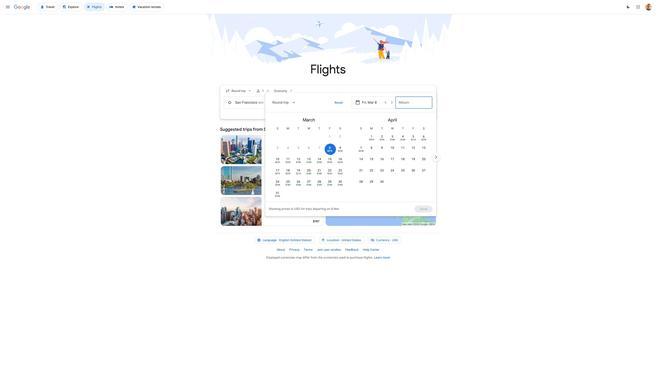 Task type: locate. For each thing, give the bounding box(es) containing it.
0 vertical spatial , 228 us dollars element
[[338, 150, 343, 152]]

, 186 us dollars element for tuesday, april 2, 2024 element
[[380, 139, 385, 141]]

Return text field
[[399, 97, 429, 109]]

Return text field
[[399, 97, 429, 109]]

friday, march 29, 2024 element
[[328, 180, 332, 184]]

1 vertical spatial frontier image
[[265, 210, 269, 214]]

wednesday, april 24, 2024 element
[[391, 168, 394, 173]]

, 186 us dollars element for tuesday, march 26, 2024 element
[[296, 184, 301, 186]]

friday, march 1, 2024 element
[[329, 135, 331, 139]]

row down wednesday, march 20, 2024 element
[[272, 178, 346, 190]]

 image
[[280, 210, 281, 214]]

, 185 us dollars element for thursday, march 14, 2024 "element"
[[317, 161, 322, 164]]

1 vertical spatial , 228 us dollars element
[[286, 161, 291, 164]]

, 185 us dollars element for the friday, march 29, 2024 element
[[327, 184, 332, 186]]

saturday, april 6, 2024 element
[[423, 135, 425, 139]]

None field
[[224, 87, 254, 95], [273, 87, 295, 95], [269, 98, 299, 108], [224, 87, 254, 95], [273, 87, 295, 95], [269, 98, 299, 108]]

0 vertical spatial , 248 us dollars element
[[359, 150, 364, 152]]

thursday, april 18, 2024 element
[[401, 157, 405, 161]]

wednesday, april 10, 2024 element
[[391, 146, 394, 150]]

, 186 us dollars element up thursday, april 11, 2024 element
[[401, 139, 405, 141]]

frontier image
[[265, 148, 269, 152], [265, 210, 269, 214]]

, 209 us dollars element up friday, march 22, 2024 element
[[327, 161, 332, 164]]

saturday, march 2, 2024 element
[[339, 135, 341, 139]]

0 horizontal spatial , 209 us dollars element
[[327, 161, 332, 164]]

, 248 us dollars element up sunday, april 14, 2024 element
[[359, 150, 364, 152]]

monday, april 15, 2024 element
[[370, 157, 373, 161]]

, 186 us dollars element for thursday, april 4, 2024 element
[[401, 139, 405, 141]]

row group
[[267, 114, 351, 202], [351, 114, 434, 200]]

0 horizontal spatial , 279 us dollars element
[[275, 173, 280, 175]]

row up wednesday, march 27, 2024 element
[[272, 167, 346, 179]]

, 228 us dollars element for saturday, march 9, 2024 element at the top of page
[[338, 150, 343, 152]]

row up wednesday, march 20, 2024 element
[[272, 155, 346, 168]]

grid
[[267, 114, 434, 205]]

, 279 us dollars element up the sunday, march 24, 2024 element
[[275, 173, 280, 175]]

wednesday, march 20, 2024 element
[[307, 168, 311, 173]]

1 vertical spatial , 248 us dollars element
[[275, 184, 280, 186]]

monday, march 18, 2024 element
[[286, 168, 290, 173]]

, 220 us dollars element
[[275, 161, 280, 164]]

0 horizontal spatial , 248 us dollars element
[[275, 184, 280, 186]]

suggested trips from san francisco region
[[220, 124, 436, 228]]

friday, march 22, 2024 element
[[328, 168, 332, 173]]

1 horizontal spatial , 209 us dollars element
[[338, 161, 343, 164]]

, 185 us dollars element up thursday, march 28, 2024 element
[[317, 173, 322, 175]]

, 209 us dollars element
[[327, 161, 332, 164], [338, 161, 343, 164]]

1 vertical spatial , 279 us dollars element
[[275, 173, 280, 175]]

tuesday, march 19, 2024 element
[[297, 168, 300, 173]]

friday, march 8, 2024, departure date. element
[[329, 146, 331, 150]]

, 239 us dollars element
[[286, 173, 291, 175]]

frontier, spirit, and sun country airlines image
[[265, 179, 269, 183]]

main menu image
[[5, 4, 10, 10]]

tuesday, april 16, 2024 element
[[380, 157, 384, 161]]

, 185 us dollars element for thursday, march 21, 2024 element
[[317, 173, 322, 175]]

saturday, march 16, 2024 element
[[339, 157, 342, 161]]

2 vertical spatial , 228 us dollars element
[[338, 173, 343, 175]]

0 vertical spatial , 279 us dollars element
[[327, 150, 332, 152]]

, 185 us dollars element down the sunday, march 24, 2024 element
[[275, 195, 280, 198]]

monday, april 22, 2024 element
[[370, 168, 373, 173]]

, 186 us dollars element up tuesday, march 19, 2024 element
[[296, 161, 301, 164]]

2 , 209 us dollars element from the left
[[338, 161, 343, 164]]

, 248 us dollars element for the sunday, march 24, 2024 element
[[275, 184, 280, 186]]

, 186 us dollars element up the wednesday, april 10, 2024 "element"
[[390, 139, 395, 141]]

monday, april 8, 2024 element
[[371, 146, 373, 150]]

, 186 us dollars element right monday, march 25, 2024 element
[[296, 184, 301, 186]]

, 210 us dollars element
[[296, 173, 301, 175]]

, 228 us dollars element up "saturday, march 30, 2024" element at right
[[338, 173, 343, 175]]

1 frontier image from the top
[[265, 148, 269, 152]]

, 186 us dollars element right tuesday, march 26, 2024 element
[[306, 184, 311, 186]]

1 horizontal spatial , 279 us dollars element
[[327, 150, 332, 152]]

, 228 us dollars element up monday, march 18, 2024 'element'
[[286, 161, 291, 164]]

Departure text field
[[362, 97, 392, 109]]

, 186 us dollars element up wednesday, march 27, 2024 element
[[306, 173, 311, 175]]

sunday, march 10, 2024 element
[[276, 157, 279, 161]]

frontier image for the 187 us dollars text box at bottom left
[[265, 210, 269, 214]]

, 186 us dollars element for tuesday, march 12, 2024 element
[[296, 161, 301, 164]]

, 279 us dollars element up friday, march 15, 2024 element
[[327, 150, 332, 152]]

row down wednesday, april 17, 2024 'element'
[[356, 167, 429, 179]]

thursday, march 7, 2024 element
[[319, 146, 320, 150]]

, 185 us dollars element right the friday, march 29, 2024 element
[[338, 184, 343, 186]]

change appearance image
[[623, 2, 634, 12]]

, 209 us dollars element up saturday, march 23, 2024 element
[[338, 161, 343, 164]]

saturday, april 20, 2024 element
[[422, 157, 426, 161]]

187 US dollars text field
[[313, 220, 320, 224]]

, 186 us dollars element
[[380, 139, 385, 141], [390, 139, 395, 141], [401, 139, 405, 141], [296, 161, 301, 164], [306, 173, 311, 175], [296, 184, 301, 186], [306, 184, 311, 186]]

thursday, april 11, 2024 element
[[401, 146, 405, 150]]

, 228 us dollars element up saturday, march 16, 2024 element
[[338, 150, 343, 152]]

tuesday, april 30, 2024 element
[[380, 180, 384, 184]]

swap origin and destination. image
[[283, 100, 288, 105]]

row up wednesday, april 24, 2024 element
[[356, 155, 429, 168]]

1 horizontal spatial , 248 us dollars element
[[359, 150, 364, 152]]

monday, april 1, 2024 element
[[371, 135, 373, 139]]

2 row group from the left
[[351, 114, 434, 200]]

2 frontier image from the top
[[265, 210, 269, 214]]

, 185 us dollars element for thursday, march 28, 2024 element
[[317, 184, 322, 186]]

, 203 us dollars element
[[327, 173, 332, 175]]

saturday, april 13, 2024 element
[[422, 146, 426, 150]]

, 185 us dollars element up wednesday, march 20, 2024 element
[[306, 161, 311, 164]]

, 279 us dollars element for sunday, march 17, 2024 element
[[275, 173, 280, 175]]

0 vertical spatial frontier image
[[265, 148, 269, 152]]

row up saturday, march 9, 2024 element at the top of page
[[325, 131, 346, 145]]

saturday, march 23, 2024 element
[[339, 168, 342, 173]]

monday, march 11, 2024 element
[[286, 157, 290, 161]]

, 185 us dollars element
[[306, 161, 311, 164], [317, 161, 322, 164], [317, 173, 322, 175], [286, 184, 291, 186], [317, 184, 322, 186], [327, 184, 332, 186], [338, 184, 343, 186], [275, 195, 280, 198]]

, 185 us dollars element right the sunday, march 24, 2024 element
[[286, 184, 291, 186]]

row
[[325, 131, 346, 145], [366, 131, 429, 145], [272, 144, 346, 156], [356, 144, 429, 156], [272, 155, 346, 168], [356, 155, 429, 168], [272, 167, 346, 179], [356, 167, 429, 179], [272, 178, 346, 190], [356, 178, 387, 190]]

, 186 us dollars element up tuesday, april 9, 2024 element
[[380, 139, 385, 141]]

frontier image for "56 us dollars" text field
[[265, 148, 269, 152]]

1 , 209 us dollars element from the left
[[327, 161, 332, 164]]

, 248 us dollars element
[[359, 150, 364, 152], [275, 184, 280, 186]]

, 185 us dollars element right thursday, march 28, 2024 element
[[327, 184, 332, 186]]

, 279 us dollars element
[[327, 150, 332, 152], [275, 173, 280, 175]]

wednesday, april 3, 2024 element
[[392, 135, 393, 139]]

, 185 us dollars element up thursday, march 21, 2024 element
[[317, 161, 322, 164]]

thursday, march 14, 2024 element
[[318, 157, 321, 161]]

friday, april 12, 2024 element
[[412, 146, 415, 150]]

thursday, april 4, 2024 element
[[402, 135, 404, 139]]

monday, april 29, 2024 element
[[370, 180, 373, 184]]

, 185 us dollars element right wednesday, march 27, 2024 element
[[317, 184, 322, 186]]

, 228 us dollars element
[[338, 150, 343, 152], [286, 161, 291, 164], [338, 173, 343, 175]]

sunday, march 24, 2024 element
[[276, 180, 279, 184]]

, 185 us dollars element for monday, march 25, 2024 element
[[286, 184, 291, 186]]

, 248 us dollars element up the sunday, march 31, 2024 element
[[275, 184, 280, 186]]



Task type: vqa. For each thing, say whether or not it's contained in the screenshot.
Saturday, March 2, 2024 element
yes



Task type: describe. For each thing, give the bounding box(es) containing it.
, 185 us dollars element for "saturday, march 30, 2024" element at right
[[338, 184, 343, 186]]

, 186 us dollars element for wednesday, march 20, 2024 element
[[306, 173, 311, 175]]

sunday, march 31, 2024 element
[[276, 191, 279, 195]]

tuesday, april 2, 2024 element
[[381, 135, 383, 139]]

, 279 us dollars element for friday, march 8, 2024, departure date. element
[[327, 150, 332, 152]]

wednesday, march 27, 2024 element
[[307, 180, 311, 184]]

monday, march 4, 2024 element
[[287, 146, 289, 150]]

tuesday, april 9, 2024 element
[[381, 146, 383, 150]]

saturday, march 30, 2024 element
[[339, 180, 342, 184]]

, 186 us dollars element for wednesday, march 27, 2024 element
[[306, 184, 311, 186]]

grid inside flight search box
[[267, 114, 434, 205]]

thursday, march 28, 2024 element
[[318, 180, 321, 184]]

Departure text field
[[362, 97, 382, 109]]

, 209 us dollars element for friday, march 15, 2024 element
[[327, 161, 332, 164]]

sunday, april 28, 2024 element
[[359, 180, 363, 184]]

, 218 us dollars element
[[411, 139, 416, 141]]

1 row group from the left
[[267, 114, 351, 202]]

sunday, april 21, 2024 element
[[359, 168, 363, 173]]

Where from? San Francisco SFO text field
[[224, 97, 285, 109]]

tuesday, march 26, 2024 element
[[297, 180, 300, 184]]

friday, april 19, 2024 element
[[412, 157, 415, 161]]

, 204 us dollars element
[[369, 139, 374, 141]]

row up wednesday, march 13, 2024 element on the left of the page
[[272, 144, 346, 156]]

monday, march 25, 2024 element
[[286, 180, 290, 184]]

saturday, april 27, 2024 element
[[422, 168, 426, 173]]

 image inside suggested trips from san francisco region
[[280, 210, 281, 214]]

, 228 us dollars element for the monday, march 11, 2024 element
[[286, 161, 291, 164]]

, 209 us dollars element for saturday, march 16, 2024 element
[[338, 161, 343, 164]]

sunday, april 14, 2024 element
[[359, 157, 363, 161]]

row up wednesday, april 17, 2024 'element'
[[356, 144, 429, 156]]

, 185 us dollars element for wednesday, march 13, 2024 element on the left of the page
[[306, 161, 311, 164]]

sunday, march 3, 2024 element
[[277, 146, 278, 150]]

next image
[[431, 152, 441, 163]]

row down monday, april 22, 2024 element
[[356, 178, 387, 190]]

sunday, march 17, 2024 element
[[276, 168, 279, 173]]

saturday, march 9, 2024 element
[[339, 146, 341, 150]]

tuesday, march 12, 2024 element
[[297, 157, 300, 161]]

friday, march 15, 2024 element
[[328, 157, 332, 161]]

, 248 us dollars element for the 'sunday, april 7, 2024' element
[[359, 150, 364, 152]]

row up thursday, april 11, 2024 element
[[366, 131, 429, 145]]

Flight search field
[[217, 85, 441, 217]]

wednesday, april 17, 2024 element
[[391, 157, 394, 161]]

tuesday, march 5, 2024 element
[[298, 146, 299, 150]]

, 186 us dollars element for wednesday, april 3, 2024 element
[[390, 139, 395, 141]]

tuesday, april 23, 2024 element
[[380, 168, 384, 173]]

56 US dollars text field
[[314, 158, 320, 162]]

sunday, april 7, 2024 element
[[360, 146, 362, 150]]

, 185 us dollars element for the sunday, march 31, 2024 element
[[275, 195, 280, 198]]

friday, april 5, 2024 element
[[413, 135, 414, 139]]

wednesday, march 6, 2024 element
[[308, 146, 310, 150]]

, 228 us dollars element for saturday, march 23, 2024 element
[[338, 173, 343, 175]]

friday, april 26, 2024 element
[[412, 168, 415, 173]]

thursday, march 21, 2024 element
[[318, 168, 321, 173]]

wednesday, march 13, 2024 element
[[307, 157, 311, 161]]

, 208 us dollars element
[[421, 139, 426, 141]]

thursday, april 25, 2024 element
[[401, 168, 405, 173]]



